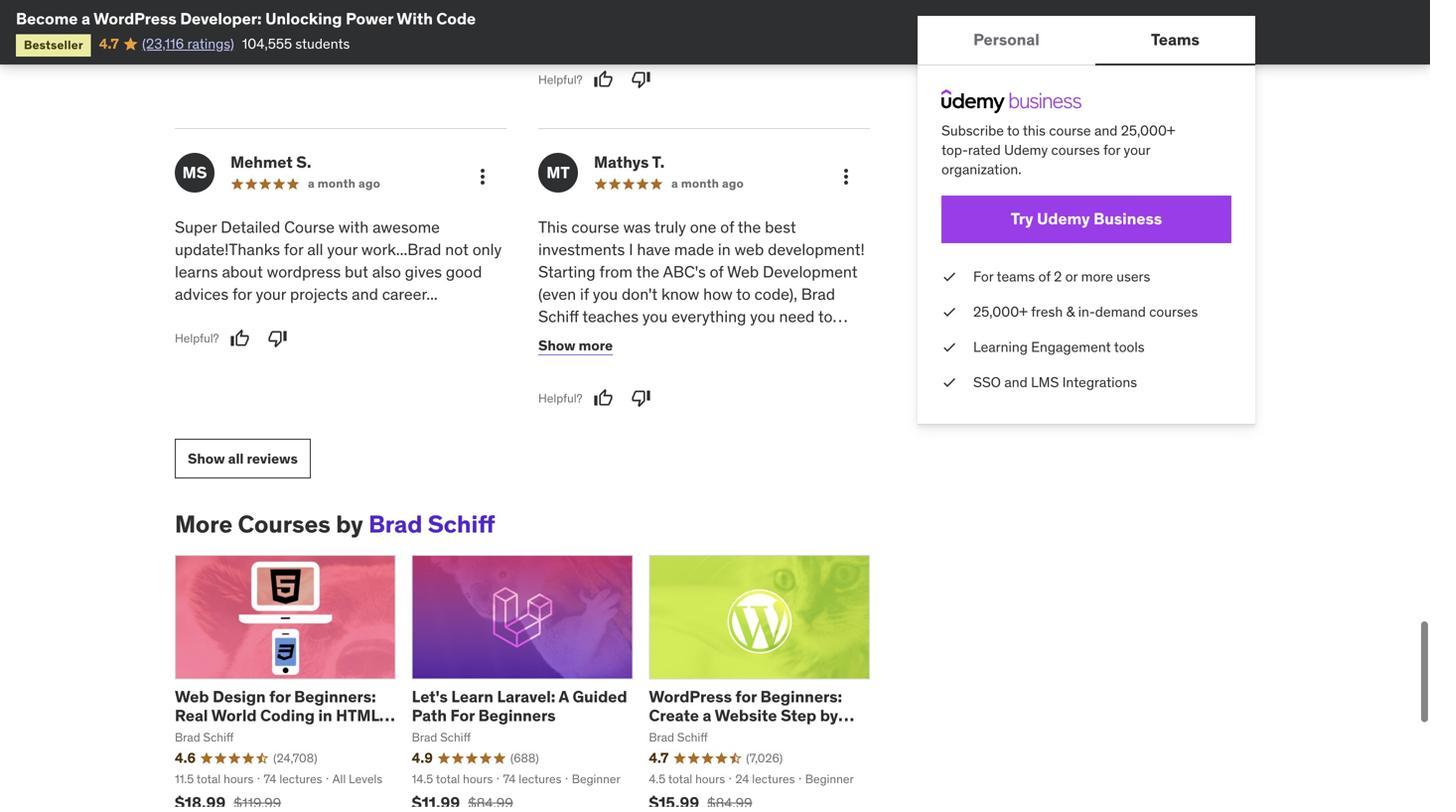 Task type: vqa. For each thing, say whether or not it's contained in the screenshot.
T.'s month
yes



Task type: describe. For each thing, give the bounding box(es) containing it.
don't
[[622, 284, 658, 304]]

development!
[[768, 239, 865, 260]]

mark review by charlie h. as helpful image
[[594, 70, 613, 90]]

mark review by mehmet s. as unhelpful image
[[268, 329, 288, 348]]

personal
[[973, 29, 1040, 50]]

for up wordpress
[[284, 239, 303, 260]]

& inside web design for beginners: real world coding in html & css
[[383, 706, 393, 726]]

in right made
[[718, 239, 731, 260]]

beginners
[[478, 706, 556, 726]]

month for s.
[[318, 176, 356, 191]]

teach
[[631, 351, 671, 371]]

a inside "wordpress for beginners: create a website step by step"
[[703, 706, 711, 726]]

and down part
[[723, 417, 750, 438]]

teams
[[997, 267, 1035, 285]]

ago for s.
[[358, 176, 380, 191]]

work
[[755, 351, 790, 371]]

only inside brad not only learns about wordpress but also gives good advices for your projects and career...
[[472, 239, 502, 260]]

website
[[715, 706, 777, 726]]

show for show all reviews
[[188, 450, 225, 468]]

(688)
[[510, 751, 539, 766]]

688 reviews element
[[510, 750, 539, 767]]

kinds
[[783, 373, 821, 393]]

7026 reviews element
[[746, 750, 783, 767]]

to inside subscribe to this course and 25,000+ top‑rated udemy courses for your organization.
[[1007, 122, 1020, 140]]

top‑rated
[[942, 141, 1001, 159]]

2 vertical spatial the
[[623, 395, 646, 416]]

create
[[649, 706, 699, 726]]

in-
[[1078, 303, 1095, 321]]

in down the time at the left of the page
[[668, 529, 681, 549]]

for inside "wordpress for beginners: create a website step by step"
[[736, 687, 757, 707]]

xsmall image for 25,000+
[[942, 302, 957, 322]]

2 vertical spatial how
[[670, 373, 699, 393]]

to left code),
[[736, 284, 751, 304]]

enjoy
[[628, 440, 666, 460]]

lectures for step
[[752, 771, 795, 787]]

become
[[16, 8, 78, 29]]

of left all,
[[751, 395, 765, 416]]

0 vertical spatial by
[[336, 510, 363, 540]]

for inside brad not only learns about wordpress but also gives good advices for your projects and career...
[[232, 284, 252, 304]]

of down taking
[[705, 440, 719, 460]]

super detailed course with awesome update!
[[175, 217, 440, 260]]

11.5 total hours
[[175, 771, 254, 787]]

for inside subscribe to this course and 25,000+ top‑rated udemy courses for your organization.
[[1103, 141, 1120, 159]]

demand
[[1095, 303, 1146, 321]]

web design for beginners: real world coding in html & css link
[[175, 687, 395, 745]]

104,555 students
[[242, 35, 350, 53]]

4.6
[[175, 749, 196, 767]]

with
[[397, 8, 433, 29]]

tab list containing personal
[[918, 16, 1255, 66]]

to left avoid
[[703, 373, 717, 393]]

(24,708)
[[273, 751, 317, 766]]

need
[[779, 306, 815, 327]]

course
[[284, 217, 335, 238]]

but
[[594, 395, 619, 416]]

0 vertical spatial how
[[703, 284, 733, 304]]

beginners: inside web design for beginners: real world coding in html & css
[[294, 687, 376, 707]]

wordpress inside this course was truly one of the best investments i have made in web development! starting from the abc's of web development (even if you don't know how to code), brad schiff teaches you everything you need to know to become an expert in wordpress. not only does he teach you how to work with it, but he also shows you how to avoid all kinds of pitfalls. but the very best part of all, it's very practical, less note taking and more action, that's what i enjoy best of this course, it covered a lot of gaps i had in web development, not only in wordpress (which i had a really hard time understanding) but also web development in general. thank you very much for this really well organized and practical course brad!
[[715, 484, 793, 505]]

or
[[1065, 267, 1078, 285]]

2 horizontal spatial only
[[666, 484, 695, 505]]

74 for let's learn laravel: a guided path for beginners
[[503, 771, 516, 787]]

personal button
[[918, 16, 1095, 64]]

1 vertical spatial i
[[620, 440, 624, 460]]

also inside brad not only learns about wordpress but also gives good advices for your projects and career...
[[372, 262, 401, 282]]

unlocking
[[265, 8, 342, 29]]

an
[[659, 328, 676, 349]]

taking
[[675, 417, 719, 438]]

to right need
[[818, 306, 833, 327]]

less
[[607, 417, 635, 438]]

web inside this course was truly one of the best investments i have made in web development! starting from the abc's of web development (even if you don't know how to code), brad schiff teaches you everything you need to know to become an expert in wordpress. not only does he teach you how to work with it, but he also shows you how to avoid all kinds of pitfalls. but the very best part of all, it's very practical, less note taking and more action, that's what i enjoy best of this course, it covered a lot of gaps i had in web development, not only in wordpress (which i had a really hard time understanding) but also web development in general. thank you very much for this really well organized and practical course brad!
[[727, 262, 759, 282]]

about
[[222, 262, 263, 282]]

of down it, at the right top of page
[[825, 373, 839, 393]]

this course was truly one of the best investments i have made in web development! starting from the abc's of web development (even if you don't know how to code), brad schiff teaches you everything you need to know to become an expert in wordpress. not only does he teach you how to work with it, but he also shows you how to avoid all kinds of pitfalls. but the very best part of all, it's very practical, less note taking and more action, that's what i enjoy best of this course, it covered a lot of gaps i had in web development, not only in wordpress (which i had a really hard time understanding) but also web development in general. thank you very much for this really well organized and practical course brad!
[[538, 217, 868, 594]]

fresh
[[1031, 303, 1063, 321]]

(23,116 ratings)
[[142, 35, 234, 53]]

more inside this course was truly one of the best investments i have made in web development! starting from the abc's of web development (even if you don't know how to code), brad schiff teaches you everything you need to know to become an expert in wordpress. not only does he teach you how to work with it, but he also shows you how to avoid all kinds of pitfalls. but the very best part of all, it's very practical, less note taking and more action, that's what i enjoy best of this course, it covered a lot of gaps i had in web development, not only in wordpress (which i had a really hard time understanding) but also web development in general. thank you very much for this really well organized and practical course brad!
[[753, 417, 790, 438]]

s.
[[296, 152, 311, 173]]

0 vertical spatial best
[[765, 217, 796, 238]]

courses
[[238, 510, 331, 540]]

hours for let's learn laravel: a guided path for beginners
[[463, 771, 493, 787]]

74 lectures for let's learn laravel: a guided path for beginners
[[503, 771, 562, 787]]

all levels
[[332, 771, 383, 787]]

web design for beginners: real world coding in html & css
[[175, 687, 393, 745]]

learn
[[451, 687, 494, 707]]

1 vertical spatial udemy
[[1037, 209, 1090, 229]]

show for show more
[[538, 337, 576, 354]]

you down expert
[[675, 351, 700, 371]]

everything
[[671, 306, 746, 327]]

brad inside brad not only learns about wordpress but also gives good advices for your projects and career...
[[407, 239, 441, 260]]

2 vertical spatial this
[[605, 551, 631, 571]]

udemy inside subscribe to this course and 25,000+ top‑rated udemy courses for your organization.
[[1004, 141, 1048, 159]]

2 horizontal spatial also
[[832, 506, 861, 527]]

0 vertical spatial wordpress
[[93, 8, 177, 29]]

total for web design for beginners: real world coding in html & css
[[197, 771, 221, 787]]

1 vertical spatial web
[[744, 462, 774, 482]]

try udemy business
[[1011, 209, 1162, 229]]

helpful? for mark review by mehmet s. as helpful image
[[175, 331, 219, 346]]

teaches
[[582, 306, 639, 327]]

a left lot
[[599, 462, 607, 482]]

become a wordpress developer: unlocking power with code
[[16, 8, 476, 29]]

beginner for let's learn laravel: a guided path for beginners
[[572, 771, 621, 787]]

0 vertical spatial web
[[735, 239, 764, 260]]

a up 'truly'
[[671, 176, 678, 191]]

reviews
[[247, 450, 298, 468]]

shows
[[592, 373, 637, 393]]

starting
[[538, 262, 596, 282]]

1 horizontal spatial he
[[610, 351, 627, 371]]

become
[[598, 328, 655, 349]]

mark review by mehmet s. as helpful image
[[230, 329, 250, 348]]

for inside web design for beginners: real world coding in html & css
[[269, 687, 291, 707]]

made
[[674, 239, 714, 260]]

very up note
[[650, 395, 680, 416]]

0 vertical spatial the
[[738, 217, 761, 238]]

1 horizontal spatial also
[[560, 373, 589, 393]]

1 vertical spatial 25,000+
[[973, 303, 1028, 321]]

very down i
[[822, 529, 851, 549]]

show more button
[[538, 326, 613, 366]]

2 vertical spatial course
[[603, 573, 651, 594]]

well
[[676, 551, 704, 571]]

and down the thank
[[782, 551, 808, 571]]

schiff inside let's learn laravel: a guided path for beginners brad schiff
[[440, 730, 471, 746]]

try udemy business link
[[942, 195, 1232, 243]]

subscribe
[[942, 122, 1004, 140]]

more courses by brad schiff
[[175, 510, 495, 540]]

2 vertical spatial best
[[670, 440, 701, 460]]

ago for t.
[[722, 176, 744, 191]]

total for let's learn laravel: a guided path for beginners
[[436, 771, 460, 787]]

1 vertical spatial had
[[538, 506, 565, 527]]

helpful? for mark review by charlie h. as helpful icon
[[538, 72, 583, 87]]

to up does
[[580, 328, 594, 349]]

time
[[658, 506, 690, 527]]

developer:
[[180, 8, 262, 29]]

world
[[211, 706, 257, 726]]

general.
[[685, 529, 742, 549]]

your inside brad not only learns about wordpress but also gives good advices for your projects and career...
[[256, 284, 286, 304]]

learning engagement tools
[[973, 338, 1145, 356]]

14.5 total hours
[[412, 771, 493, 787]]

teams
[[1151, 29, 1200, 50]]

a
[[559, 687, 569, 707]]

avoid
[[721, 373, 759, 393]]

to up avoid
[[737, 351, 751, 371]]

organized
[[708, 551, 778, 571]]

xsmall image for sso
[[942, 373, 957, 392]]

0 vertical spatial know
[[662, 284, 699, 304]]

1 horizontal spatial really
[[635, 551, 672, 571]]

0 vertical spatial had
[[697, 462, 724, 482]]

in right expert
[[730, 328, 742, 349]]

understanding)
[[694, 506, 801, 527]]

brad!
[[655, 573, 693, 594]]

a down s.
[[308, 176, 315, 191]]

beginners: inside "wordpress for beginners: create a website step by step"
[[760, 687, 842, 707]]

2 horizontal spatial i
[[689, 462, 693, 482]]

with inside the super detailed course with awesome update!
[[339, 217, 369, 238]]

14.5
[[412, 771, 433, 787]]

you down teach
[[641, 373, 666, 393]]

of right one
[[720, 217, 734, 238]]

hard
[[623, 506, 655, 527]]

abc's
[[663, 262, 706, 282]]

1 vertical spatial only
[[538, 351, 568, 371]]

1 horizontal spatial i
[[629, 239, 633, 260]]

1 horizontal spatial step
[[781, 706, 817, 726]]

1 horizontal spatial courses
[[1149, 303, 1198, 321]]

and inside subscribe to this course and 25,000+ top‑rated udemy courses for your organization.
[[1094, 122, 1118, 140]]

total for wordpress for beginners: create a website step by step
[[668, 771, 692, 787]]

a month ago for mehmet s.
[[308, 176, 380, 191]]

what
[[582, 440, 616, 460]]

you up 'an'
[[642, 306, 668, 327]]

a down development,
[[569, 506, 577, 527]]

thank
[[745, 529, 789, 549]]

advices
[[175, 284, 229, 304]]

4.5
[[649, 771, 666, 787]]

does
[[571, 351, 606, 371]]

0 horizontal spatial step
[[649, 725, 685, 745]]

1 vertical spatial course
[[571, 217, 619, 238]]

all inside button
[[228, 450, 244, 468]]

career...
[[382, 284, 438, 304]]

covered
[[538, 462, 595, 482]]

additional actions for review by mathys t. image
[[834, 165, 858, 189]]

(which
[[796, 484, 842, 505]]

gives
[[405, 262, 442, 282]]

wordpress inside "wordpress for beginners: create a website step by step"
[[649, 687, 732, 707]]

1 horizontal spatial &
[[1066, 303, 1075, 321]]

1 vertical spatial but
[[844, 351, 868, 371]]

and inside brad not only learns about wordpress but also gives good advices for your projects and career...
[[352, 284, 378, 304]]

learning
[[973, 338, 1028, 356]]

development
[[763, 262, 858, 282]]

25,000+ fresh & in-demand courses
[[973, 303, 1198, 321]]

you right the if
[[593, 284, 618, 304]]

courses inside subscribe to this course and 25,000+ top‑rated udemy courses for your organization.
[[1051, 141, 1100, 159]]

you down code),
[[750, 306, 775, 327]]



Task type: locate. For each thing, give the bounding box(es) containing it.
ratings)
[[187, 35, 234, 53]]

for up practical
[[582, 551, 601, 571]]

also down i
[[832, 506, 861, 527]]

sso and lms integrations
[[973, 374, 1137, 391]]

1 total from the left
[[197, 771, 221, 787]]

1 vertical spatial all
[[763, 373, 779, 393]]

course
[[1049, 122, 1091, 140], [571, 217, 619, 238], [603, 573, 651, 594]]

1 xsmall image from the top
[[942, 302, 957, 322]]

0 horizontal spatial also
[[372, 262, 401, 282]]

was
[[623, 217, 651, 238]]

your down about
[[256, 284, 286, 304]]

2 vertical spatial more
[[753, 417, 790, 438]]

detailed
[[221, 217, 280, 238]]

74 lectures for web design for beginners: real world coding in html & css
[[264, 771, 322, 787]]

brad inside this course was truly one of the best investments i have made in web development! starting from the abc's of web development (even if you don't know how to code), brad schiff teaches you everything you need to know to become an expert in wordpress. not only does he teach you how to work with it, but he also shows you how to avoid all kinds of pitfalls. but the very best part of all, it's very practical, less note taking and more action, that's what i enjoy best of this course, it covered a lot of gaps i had in web development, not only in wordpress (which i had a really hard time understanding) but also web development in general. thank you very much for this really well organized and practical course brad!
[[801, 284, 835, 304]]

note
[[639, 417, 671, 438]]

hours right 14.5
[[463, 771, 493, 787]]

beginner
[[572, 771, 621, 787], [805, 771, 854, 787]]

0 horizontal spatial ago
[[358, 176, 380, 191]]

best down taking
[[670, 440, 701, 460]]

mark review by mathys t. as unhelpful image
[[631, 389, 651, 408]]

a month ago
[[308, 176, 380, 191], [671, 176, 744, 191]]

teams button
[[1095, 16, 1255, 64]]

users
[[1117, 267, 1150, 285]]

in up understanding)
[[728, 462, 740, 482]]

xsmall image for learning
[[942, 338, 957, 357]]

0 horizontal spatial month
[[318, 176, 356, 191]]

course down the udemy business image
[[1049, 122, 1091, 140]]

with inside this course was truly one of the best investments i have made in web development! starting from the abc's of web development (even if you don't know how to code), brad schiff teaches you everything you need to know to become an expert in wordpress. not only does he teach you how to work with it, but he also shows you how to avoid all kinds of pitfalls. but the very best part of all, it's very practical, less note taking and more action, that's what i enjoy best of this course, it covered a lot of gaps i had in web development, not only in wordpress (which i had a really hard time understanding) but also web development in general. thank you very much for this really well organized and practical course brad!
[[793, 351, 823, 371]]

udemy business image
[[942, 89, 1082, 113]]

0 horizontal spatial beginner
[[572, 771, 621, 787]]

also down work...
[[372, 262, 401, 282]]

1 vertical spatial your
[[327, 239, 358, 260]]

xsmall image down xsmall image
[[942, 302, 957, 322]]

lot
[[611, 462, 629, 482]]

1 vertical spatial xsmall image
[[942, 338, 957, 357]]

1 vertical spatial how
[[704, 351, 733, 371]]

1 hours from the left
[[224, 771, 254, 787]]

html
[[336, 706, 379, 726]]

learns
[[175, 262, 218, 282]]

let's
[[412, 687, 448, 707]]

udemy up organization.
[[1004, 141, 1048, 159]]

and right 'sso'
[[1004, 374, 1028, 391]]

more up 'course,'
[[753, 417, 790, 438]]

your up 'business' on the right
[[1124, 141, 1150, 159]]

2 vertical spatial helpful?
[[538, 391, 583, 406]]

course down development
[[603, 573, 651, 594]]

it's
[[793, 395, 813, 416]]

brad schiff
[[175, 730, 234, 746], [649, 730, 708, 746]]

best up taking
[[683, 395, 715, 416]]

all,
[[769, 395, 789, 416]]

subscribe to this course and 25,000+ top‑rated udemy courses for your organization.
[[942, 122, 1176, 178]]

1 vertical spatial for
[[450, 706, 475, 726]]

4.7 left (23,116
[[99, 35, 119, 53]]

& left in-
[[1066, 303, 1075, 321]]

1 vertical spatial the
[[636, 262, 660, 282]]

2 vertical spatial i
[[689, 462, 693, 482]]

1 horizontal spatial this
[[723, 440, 749, 460]]

xsmall image
[[942, 302, 957, 322], [942, 338, 957, 357], [942, 373, 957, 392]]

2 total from the left
[[436, 771, 460, 787]]

to
[[1007, 122, 1020, 140], [736, 284, 751, 304], [818, 306, 833, 327], [580, 328, 594, 349], [737, 351, 751, 371], [703, 373, 717, 393]]

lectures
[[279, 771, 322, 787], [519, 771, 562, 787], [752, 771, 795, 787]]

3 lectures from the left
[[752, 771, 795, 787]]

but inside brad not only learns about wordpress but also gives good advices for your projects and career...
[[345, 262, 368, 282]]

schiff inside this course was truly one of the best investments i have made in web development! starting from the abc's of web development (even if you don't know how to code), brad schiff teaches you everything you need to know to become an expert in wordpress. not only does he teach you how to work with it, but he also shows you how to avoid all kinds of pitfalls. but the very best part of all, it's very practical, less note taking and more action, that's what i enjoy best of this course, it covered a lot of gaps i had in web development, not only in wordpress (which i had a really hard time understanding) but also web development in general. thank you very much for this really well organized and practical course brad!
[[538, 306, 579, 327]]

xsmall image left 'sso'
[[942, 373, 957, 392]]

2 vertical spatial also
[[832, 506, 861, 527]]

mark review by charlie h. as unhelpful image
[[631, 70, 651, 90]]

1 horizontal spatial beginner
[[805, 771, 854, 787]]

0 horizontal spatial web
[[175, 687, 209, 707]]

if
[[580, 284, 589, 304]]

2 lectures from the left
[[519, 771, 562, 787]]

truly
[[654, 217, 686, 238]]

more inside show more 'button'
[[579, 337, 613, 354]]

hours for web design for beginners: real world coding in html & css
[[224, 771, 254, 787]]

all inside this course was truly one of the best investments i have made in web development! starting from the abc's of web development (even if you don't know how to code), brad schiff teaches you everything you need to know to become an expert in wordpress. not only does he teach you how to work with it, but he also shows you how to avoid all kinds of pitfalls. but the very best part of all, it's very practical, less note taking and more action, that's what i enjoy best of this course, it covered a lot of gaps i had in web development, not only in wordpress (which i had a really hard time understanding) but also web development in general. thank you very much for this really well organized and practical course brad!
[[763, 373, 779, 393]]

of right lot
[[633, 462, 647, 482]]

brad schiff for a
[[649, 730, 708, 746]]

how down teach
[[670, 373, 699, 393]]

thanks
[[229, 239, 280, 260]]

(7,026)
[[746, 751, 783, 766]]

25,000+
[[1121, 122, 1176, 140], [973, 303, 1028, 321]]

1 horizontal spatial more
[[753, 417, 790, 438]]

all down work
[[763, 373, 779, 393]]

by inside "wordpress for beginners: create a website step by step"
[[820, 706, 838, 726]]

0 horizontal spatial this
[[605, 551, 631, 571]]

2 a month ago from the left
[[671, 176, 744, 191]]

1 horizontal spatial with
[[793, 351, 823, 371]]

show inside show more 'button'
[[538, 337, 576, 354]]

projects
[[290, 284, 348, 304]]

css
[[175, 725, 207, 745]]

4.7 for (7,026)
[[649, 749, 669, 767]]

lectures down the 688 reviews 'element'
[[519, 771, 562, 787]]

business
[[1094, 209, 1162, 229]]

2 horizontal spatial this
[[1023, 122, 1046, 140]]

1 horizontal spatial for
[[973, 267, 994, 285]]

lectures down 24708 reviews element
[[279, 771, 322, 787]]

to down the udemy business image
[[1007, 122, 1020, 140]]

2
[[1054, 267, 1062, 285]]

in left html
[[318, 706, 332, 726]]

with up work...
[[339, 217, 369, 238]]

0 vertical spatial he
[[610, 351, 627, 371]]

not up good
[[445, 239, 469, 260]]

show
[[538, 337, 576, 354], [188, 450, 225, 468]]

0 vertical spatial more
[[1081, 267, 1113, 285]]

total right 4.5
[[668, 771, 692, 787]]

laravel:
[[497, 687, 556, 707]]

4.9
[[412, 749, 433, 767]]

4.7 up 4.5
[[649, 749, 669, 767]]

1 vertical spatial know
[[538, 328, 576, 349]]

1 74 lectures from the left
[[264, 771, 322, 787]]

courses
[[1051, 141, 1100, 159], [1149, 303, 1198, 321]]

more right or
[[1081, 267, 1113, 285]]

2 beginners: from the left
[[760, 687, 842, 707]]

for inside this course was truly one of the best investments i have made in web development! starting from the abc's of web development (even if you don't know how to code), brad schiff teaches you everything you need to know to become an expert in wordpress. not only does he teach you how to work with it, but he also shows you how to avoid all kinds of pitfalls. but the very best part of all, it's very practical, less note taking and more action, that's what i enjoy best of this course, it covered a lot of gaps i had in web development, not only in wordpress (which i had a really hard time understanding) but also web development in general. thank you very much for this really well organized and practical course brad!
[[582, 551, 601, 571]]

0 horizontal spatial beginners:
[[294, 687, 376, 707]]

brad schiff for real
[[175, 730, 234, 746]]

&
[[1066, 303, 1075, 321], [383, 706, 393, 726]]

beginners: up (7,026)
[[760, 687, 842, 707]]

3 hours from the left
[[695, 771, 725, 787]]

total right 14.5
[[436, 771, 460, 787]]

0 horizontal spatial only
[[472, 239, 502, 260]]

a month ago down s.
[[308, 176, 380, 191]]

1 vertical spatial best
[[683, 395, 715, 416]]

0 horizontal spatial hours
[[224, 771, 254, 787]]

0 horizontal spatial 74
[[264, 771, 277, 787]]

3 total from the left
[[668, 771, 692, 787]]

a
[[81, 8, 90, 29], [308, 176, 315, 191], [671, 176, 678, 191], [599, 462, 607, 482], [569, 506, 577, 527], [703, 706, 711, 726]]

month for t.
[[681, 176, 719, 191]]

25,000+ inside subscribe to this course and 25,000+ top‑rated udemy courses for your organization.
[[1121, 122, 1176, 140]]

for teams of 2 or more users
[[973, 267, 1150, 285]]

ago
[[358, 176, 380, 191], [722, 176, 744, 191]]

i right gaps
[[689, 462, 693, 482]]

0 horizontal spatial i
[[620, 440, 624, 460]]

1 lectures from the left
[[279, 771, 322, 787]]

gaps
[[651, 462, 685, 482]]

helpful? up practical, at the bottom left of the page
[[538, 391, 583, 406]]

this left 'course,'
[[723, 440, 749, 460]]

0 vertical spatial helpful?
[[538, 72, 583, 87]]

1 74 from the left
[[264, 771, 277, 787]]

of left 2
[[1039, 267, 1051, 285]]

your down course
[[327, 239, 358, 260]]

0 vertical spatial all
[[307, 239, 323, 260]]

0 horizontal spatial not
[[445, 239, 469, 260]]

mathys
[[594, 152, 649, 173]]

only left does
[[538, 351, 568, 371]]

let's learn laravel: a guided path for beginners link
[[412, 687, 627, 726]]

1 horizontal spatial brad schiff
[[649, 730, 708, 746]]

0 horizontal spatial had
[[538, 506, 565, 527]]

1 horizontal spatial beginners:
[[760, 687, 842, 707]]

helpful? for mark review by mathys t. as helpful image
[[538, 391, 583, 406]]

beginner left 4.5
[[572, 771, 621, 787]]

not inside this course was truly one of the best investments i have made in web development! starting from the abc's of web development (even if you don't know how to code), brad schiff teaches you everything you need to know to become an expert in wordpress. not only does he teach you how to work with it, but he also shows you how to avoid all kinds of pitfalls. but the very best part of all, it's very practical, less note taking and more action, that's what i enjoy best of this course, it covered a lot of gaps i had in web development, not only in wordpress (which i had a really hard time understanding) but also web development in general. thank you very much for this really well organized and practical course brad!
[[639, 484, 662, 505]]

2 vertical spatial your
[[256, 284, 286, 304]]

helpful? left mark review by mehmet s. as helpful image
[[175, 331, 219, 346]]

xsmall image
[[942, 267, 957, 286]]

only
[[472, 239, 502, 260], [538, 351, 568, 371], [666, 484, 695, 505]]

beginner for wordpress for beginners: create a website step by step
[[805, 771, 854, 787]]

month up one
[[681, 176, 719, 191]]

0 horizontal spatial a month ago
[[308, 176, 380, 191]]

with
[[339, 217, 369, 238], [793, 351, 823, 371]]

wordpress up 4.5 total hours
[[649, 687, 732, 707]]

but right it, at the right top of page
[[844, 351, 868, 371]]

for inside let's learn laravel: a guided path for beginners brad schiff
[[450, 706, 475, 726]]

more
[[1081, 267, 1113, 285], [579, 337, 613, 354], [753, 417, 790, 438]]

1 vertical spatial 4.7
[[649, 749, 669, 767]]

students
[[295, 35, 350, 53]]

how down expert
[[704, 351, 733, 371]]

web inside web design for beginners: real world coding in html & css
[[175, 687, 209, 707]]

1 vertical spatial not
[[639, 484, 662, 505]]

1 horizontal spatial hours
[[463, 771, 493, 787]]

0 vertical spatial really
[[581, 506, 619, 527]]

1 vertical spatial this
[[723, 440, 749, 460]]

wordpress up understanding)
[[715, 484, 793, 505]]

0 vertical spatial only
[[472, 239, 502, 260]]

2 vertical spatial only
[[666, 484, 695, 505]]

2 horizontal spatial all
[[763, 373, 779, 393]]

1 brad schiff from the left
[[175, 730, 234, 746]]

1 horizontal spatial show
[[538, 337, 576, 354]]

(23,116
[[142, 35, 184, 53]]

lectures for html
[[279, 771, 322, 787]]

4.7 for (23,116 ratings)
[[99, 35, 119, 53]]

4.5 total hours
[[649, 771, 725, 787]]

super
[[175, 217, 217, 238]]

step
[[781, 706, 817, 726], [649, 725, 685, 745]]

hours for wordpress for beginners: create a website step by step
[[695, 771, 725, 787]]

2 xsmall image from the top
[[942, 338, 957, 357]]

all down course
[[307, 239, 323, 260]]

only up the time at the left of the page
[[666, 484, 695, 505]]

1 vertical spatial helpful?
[[175, 331, 219, 346]]

1 vertical spatial show
[[188, 450, 225, 468]]

very
[[650, 395, 680, 416], [817, 395, 846, 416], [822, 529, 851, 549]]

very up "action,"
[[817, 395, 846, 416]]

2 horizontal spatial lectures
[[752, 771, 795, 787]]

0 horizontal spatial 4.7
[[99, 35, 119, 53]]

the
[[738, 217, 761, 238], [636, 262, 660, 282], [623, 395, 646, 416]]

a month ago for mathys t.
[[671, 176, 744, 191]]

ms
[[182, 163, 207, 183]]

1 a month ago from the left
[[308, 176, 380, 191]]

104,555
[[242, 35, 292, 53]]

pitfalls.
[[538, 395, 590, 416]]

2 horizontal spatial but
[[844, 351, 868, 371]]

show more
[[538, 337, 613, 354]]

0 horizontal spatial all
[[228, 450, 244, 468]]

2 brad schiff from the left
[[649, 730, 708, 746]]

2 vertical spatial web
[[538, 529, 568, 549]]

0 vertical spatial 25,000+
[[1121, 122, 1176, 140]]

design
[[213, 687, 266, 707]]

beginner right 24 lectures
[[805, 771, 854, 787]]

how up everything
[[703, 284, 733, 304]]

show inside show all reviews button
[[188, 450, 225, 468]]

he up shows at the left top of the page
[[610, 351, 627, 371]]

had
[[697, 462, 724, 482], [538, 506, 565, 527]]

0 vertical spatial with
[[339, 217, 369, 238]]

2 74 from the left
[[503, 771, 516, 787]]

update!
[[175, 239, 229, 260]]

24708 reviews element
[[273, 750, 317, 767]]

beginners: up (24,708)
[[294, 687, 376, 707]]

a right become
[[81, 8, 90, 29]]

really down development,
[[581, 506, 619, 527]]

all left reviews
[[228, 450, 244, 468]]

in inside web design for beginners: real world coding in html & css
[[318, 706, 332, 726]]

2 month from the left
[[681, 176, 719, 191]]

best up development!
[[765, 217, 796, 238]]

1 horizontal spatial but
[[805, 506, 829, 527]]

0 vertical spatial &
[[1066, 303, 1075, 321]]

course up investments
[[571, 217, 619, 238]]

brad not only learns about wordpress but also gives good advices for your projects and career...
[[175, 239, 502, 304]]

wordpress up (23,116
[[93, 8, 177, 29]]

hours left 24 at the bottom right
[[695, 771, 725, 787]]

1 beginner from the left
[[572, 771, 621, 787]]

good
[[446, 262, 482, 282]]

3 xsmall image from the top
[[942, 373, 957, 392]]

additional actions for review by mehmet s. image
[[471, 165, 495, 189]]

0 horizontal spatial &
[[383, 706, 393, 726]]

1 vertical spatial courses
[[1149, 303, 1198, 321]]

brad schiff link
[[369, 510, 495, 540]]

not up hard
[[639, 484, 662, 505]]

course inside subscribe to this course and 25,000+ top‑rated udemy courses for your organization.
[[1049, 122, 1091, 140]]

74 lectures down the 688 reviews 'element'
[[503, 771, 562, 787]]

show all reviews
[[188, 450, 298, 468]]

for up (7,026)
[[736, 687, 757, 707]]

also
[[372, 262, 401, 282], [560, 373, 589, 393], [832, 506, 861, 527]]

code
[[436, 8, 476, 29]]

2 horizontal spatial more
[[1081, 267, 1113, 285]]

courses right demand
[[1149, 303, 1198, 321]]

i down less
[[620, 440, 624, 460]]

1 vertical spatial with
[[793, 351, 823, 371]]

brad inside let's learn laravel: a guided path for beginners brad schiff
[[412, 730, 437, 746]]

practical
[[538, 573, 599, 594]]

in up general.
[[699, 484, 712, 505]]

wordpress.
[[746, 328, 827, 349]]

of down made
[[710, 262, 724, 282]]

beginners:
[[294, 687, 376, 707], [760, 687, 842, 707]]

1 month from the left
[[318, 176, 356, 191]]

mark review by mathys t. as helpful image
[[594, 389, 613, 408]]

show left reviews
[[188, 450, 225, 468]]

0 horizontal spatial lectures
[[279, 771, 322, 787]]

0 horizontal spatial but
[[345, 262, 368, 282]]

1 vertical spatial he
[[538, 373, 556, 393]]

74 lectures down 24708 reviews element
[[264, 771, 322, 787]]

0 vertical spatial this
[[1023, 122, 1046, 140]]

1 horizontal spatial 74
[[503, 771, 516, 787]]

1 vertical spatial more
[[579, 337, 613, 354]]

guided
[[573, 687, 627, 707]]

2 hours from the left
[[463, 771, 493, 787]]

month up course
[[318, 176, 356, 191]]

1 vertical spatial &
[[383, 706, 393, 726]]

but down the (which
[[805, 506, 829, 527]]

the up less
[[623, 395, 646, 416]]

0 vertical spatial 4.7
[[99, 35, 119, 53]]

know down abc's
[[662, 284, 699, 304]]

1 vertical spatial also
[[560, 373, 589, 393]]

the right one
[[738, 217, 761, 238]]

1 vertical spatial wordpress
[[715, 484, 793, 505]]

by right website
[[820, 706, 838, 726]]

thanks for all your work...
[[229, 239, 407, 260]]

this
[[538, 217, 568, 238]]

24
[[735, 771, 749, 787]]

i
[[629, 239, 633, 260], [620, 440, 624, 460], [689, 462, 693, 482]]

1 horizontal spatial all
[[307, 239, 323, 260]]

2 beginner from the left
[[805, 771, 854, 787]]

step up 4.5
[[649, 725, 685, 745]]

0 horizontal spatial more
[[579, 337, 613, 354]]

74 for web design for beginners: real world coding in html & css
[[264, 771, 277, 787]]

show all reviews button
[[175, 439, 311, 479]]

0 vertical spatial udemy
[[1004, 141, 1048, 159]]

tab list
[[918, 16, 1255, 66]]

1 horizontal spatial only
[[538, 351, 568, 371]]

for down about
[[232, 284, 252, 304]]

mathys t.
[[594, 152, 665, 173]]

your inside subscribe to this course and 25,000+ top‑rated udemy courses for your organization.
[[1124, 141, 1150, 159]]

1 ago from the left
[[358, 176, 380, 191]]

and left career... on the top of page
[[352, 284, 378, 304]]

that's
[[538, 440, 578, 460]]

helpful? left mark review by charlie h. as helpful icon
[[538, 72, 583, 87]]

and
[[1094, 122, 1118, 140], [352, 284, 378, 304], [1004, 374, 1028, 391], [723, 417, 750, 438], [782, 551, 808, 571]]

you right the thank
[[793, 529, 818, 549]]

this inside subscribe to this course and 25,000+ top‑rated udemy courses for your organization.
[[1023, 122, 1046, 140]]

2 vertical spatial xsmall image
[[942, 373, 957, 392]]

0 horizontal spatial for
[[450, 706, 475, 726]]

courses up try udemy business
[[1051, 141, 1100, 159]]

2 74 lectures from the left
[[503, 771, 562, 787]]

1 horizontal spatial know
[[662, 284, 699, 304]]

had down development,
[[538, 506, 565, 527]]

1 horizontal spatial your
[[327, 239, 358, 260]]

2 ago from the left
[[722, 176, 744, 191]]

1 beginners: from the left
[[294, 687, 376, 707]]

1 vertical spatial web
[[175, 687, 209, 707]]

not inside brad not only learns about wordpress but also gives good advices for your projects and career...
[[445, 239, 469, 260]]

0 vertical spatial show
[[538, 337, 576, 354]]

web up css
[[175, 687, 209, 707]]

0 horizontal spatial brad schiff
[[175, 730, 234, 746]]

brad schiff down the create
[[649, 730, 708, 746]]

this down development
[[605, 551, 631, 571]]

power
[[346, 8, 393, 29]]



